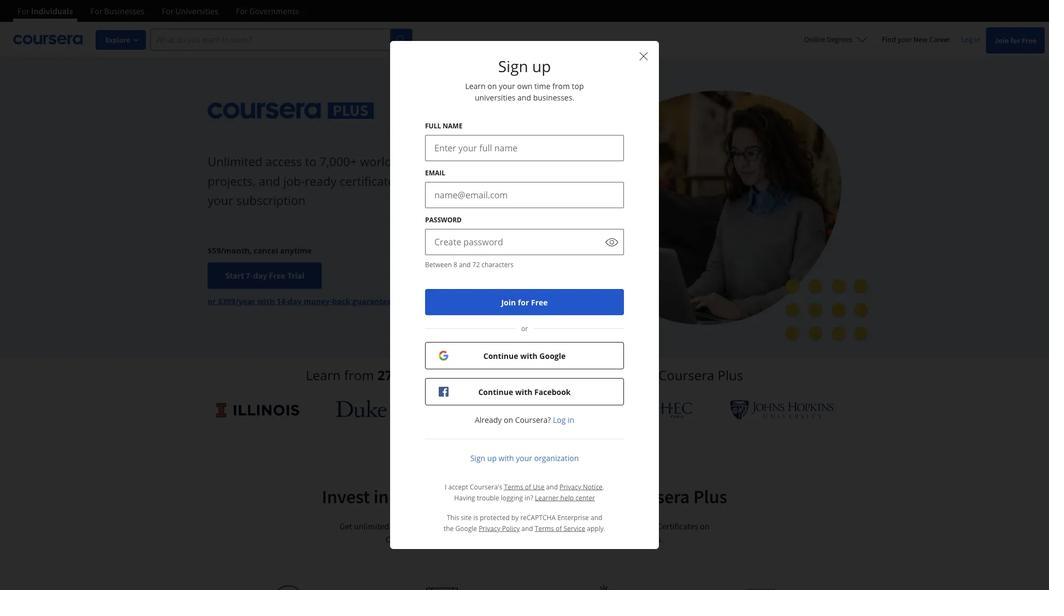 Task type: describe. For each thing, give the bounding box(es) containing it.
coursera's
[[470, 482, 503, 491]]

with inside button
[[499, 453, 514, 464]]

companies
[[559, 367, 626, 384]]

apply.
[[587, 524, 606, 533]]

i
[[445, 482, 447, 491]]

log in
[[962, 34, 981, 44]]

log in link
[[956, 33, 987, 46]]

password
[[425, 215, 462, 224]]

and down the recaptcha
[[522, 524, 533, 533]]

accept
[[448, 482, 468, 491]]

having
[[454, 493, 475, 502]]

learn anything image
[[274, 585, 304, 590]]

time
[[535, 81, 551, 91]]

coursera image
[[13, 31, 83, 48]]

find your new career
[[882, 34, 951, 44]]

/year
[[235, 296, 256, 306]]

authentication modal dialog
[[390, 41, 659, 549]]

invest
[[322, 485, 370, 509]]

or for or $399 /year with 14-day money-back guarantee
[[208, 296, 216, 306]]

money-
[[304, 296, 332, 306]]

sign up learn on your own time from top universities and businesses.
[[465, 56, 584, 103]]

72
[[473, 260, 480, 269]]

continue with facebook button
[[425, 378, 624, 406]]

start 7-day free trial button
[[208, 263, 322, 289]]

from inside the get unlimited access to over 90% of courses, projects, specializations, and professional certificates on coursera, taught by top instructors from leading universities and companies.
[[514, 534, 532, 545]]

save money image
[[426, 588, 466, 590]]

privacy inside i accept coursera's terms of use and privacy notice . having trouble logging in? learner help center
[[560, 482, 581, 491]]

find your new career link
[[877, 33, 956, 46]]

on right already
[[504, 415, 513, 425]]

coursera,
[[386, 534, 421, 545]]

sign for sign up learn on your own time from top universities and businesses.
[[498, 56, 528, 77]]

for for individuals
[[17, 5, 29, 16]]

with right companies
[[629, 367, 655, 384]]

in inside authentication modal dialog
[[568, 415, 575, 425]]

your inside button
[[516, 453, 532, 464]]

.
[[603, 482, 605, 491]]

get
[[340, 521, 352, 532]]

unlimited
[[354, 521, 389, 532]]

terms of service link
[[535, 524, 586, 533]]

job-
[[283, 173, 305, 189]]

trouble
[[477, 493, 499, 502]]

i accept coursera's terms of use and privacy notice . having trouble logging in? learner help center
[[445, 482, 605, 502]]

for for businesses
[[90, 5, 102, 16]]

and inside the this site is protected by recaptcha enterprise and the google
[[591, 513, 603, 522]]

center
[[576, 493, 595, 502]]

on inside the get unlimited access to over 90% of courses, projects, specializations, and professional certificates on coursera, taught by top instructors from leading universities and companies.
[[700, 521, 710, 532]]

$399
[[218, 296, 235, 306]]

already
[[475, 415, 502, 425]]

8
[[454, 260, 458, 269]]

privacy policy and terms of service apply.
[[479, 524, 606, 533]]

programs—all
[[398, 173, 478, 189]]

between
[[425, 260, 452, 269]]

continue for continue with google
[[484, 351, 519, 361]]

close modal image
[[640, 52, 648, 60]]

top inside the get unlimited access to over 90% of courses, projects, specializations, and professional certificates on coursera, taught by top instructors from leading universities and companies.
[[459, 534, 471, 545]]

policy
[[502, 524, 520, 533]]

show password image
[[606, 236, 619, 249]]

sign for sign up with your organization
[[471, 453, 486, 464]]

learner help center link
[[535, 493, 595, 502]]

0 vertical spatial plus
[[718, 367, 744, 384]]

back
[[332, 296, 351, 306]]

universities inside the get unlimited access to over 90% of courses, projects, specializations, and professional certificates on coursera, taught by top instructors from leading universities and companies.
[[562, 534, 604, 545]]

day inside "button"
[[253, 270, 267, 281]]

organization
[[534, 453, 579, 464]]

site
[[461, 513, 472, 522]]

google inside the this site is protected by recaptcha enterprise and the google
[[456, 524, 477, 533]]

own
[[517, 81, 533, 91]]

free for "join for free" button
[[531, 297, 548, 308]]

learn from 275+ leading universities and companies with coursera plus
[[306, 367, 744, 384]]

projects,
[[502, 521, 534, 532]]

already on coursera? log in
[[475, 415, 575, 425]]

class
[[396, 153, 423, 170]]

14-
[[277, 296, 288, 306]]

for for universities
[[162, 5, 174, 16]]

free inside "button"
[[269, 270, 286, 281]]

continue with google button
[[425, 342, 624, 370]]

unlimited access to 7,000+ world-class courses, hands-on projects, and job-ready certificate programs—all included in your subscription
[[208, 153, 542, 208]]

log inside authentication modal dialog
[[553, 415, 566, 425]]

taught
[[422, 534, 447, 545]]

learner
[[535, 493, 559, 502]]

for businesses
[[90, 5, 144, 16]]

anytime
[[280, 245, 312, 255]]

close modal image
[[637, 50, 651, 63]]

google inside continue with google button
[[540, 351, 566, 361]]

logging
[[501, 493, 523, 502]]

enterprise
[[558, 513, 589, 522]]

for individuals
[[17, 5, 73, 16]]

free for join for free link
[[1022, 36, 1037, 45]]

with left "14-"
[[258, 296, 275, 306]]

start 7-day free trial
[[225, 270, 305, 281]]

in
[[975, 34, 981, 44]]

with inside button
[[521, 351, 538, 361]]

trial
[[287, 270, 305, 281]]

over
[[426, 521, 442, 532]]

certificate
[[340, 173, 395, 189]]

find
[[882, 34, 896, 44]]

and down professional
[[606, 534, 620, 545]]

on inside sign up learn on your own time from top universities and businesses.
[[488, 81, 497, 91]]

Email email field
[[426, 183, 624, 208]]

university of illinois at urbana-champaign image
[[215, 402, 301, 419]]

projects,
[[208, 173, 256, 189]]

coursera?
[[515, 415, 551, 425]]

with inside button
[[515, 387, 533, 397]]

in inside unlimited access to 7,000+ world-class courses, hands-on projects, and job-ready certificate programs—all included in your subscription
[[532, 173, 542, 189]]

access inside the get unlimited access to over 90% of courses, projects, specializations, and professional certificates on coursera, taught by top instructors from leading universities and companies.
[[391, 521, 415, 532]]

businesses
[[104, 5, 144, 16]]

to inside unlimited access to 7,000+ world-class courses, hands-on projects, and job-ready certificate programs—all included in your subscription
[[305, 153, 317, 170]]

terms for and
[[535, 524, 554, 533]]

sign up with your organization
[[471, 453, 579, 464]]

sas image
[[580, 402, 622, 419]]

of for coursera's
[[525, 482, 531, 491]]

1 vertical spatial day
[[288, 296, 302, 306]]

recaptcha
[[521, 513, 556, 522]]

invest in your professional goals with coursera plus
[[322, 485, 728, 509]]

facebook
[[535, 387, 571, 397]]

the
[[444, 524, 454, 533]]

google image inside button
[[439, 351, 449, 361]]

$59
[[208, 245, 221, 255]]



Task type: vqa. For each thing, say whether or not it's contained in the screenshot.
job-
yes



Task type: locate. For each thing, give the bounding box(es) containing it.
join for free link
[[987, 27, 1045, 54]]

0 horizontal spatial to
[[305, 153, 317, 170]]

1 vertical spatial google image
[[422, 400, 481, 420]]

0 vertical spatial log
[[962, 34, 973, 44]]

1 vertical spatial join
[[502, 297, 516, 308]]

1 horizontal spatial leading
[[533, 534, 560, 545]]

on inside unlimited access to 7,000+ world-class courses, hands-on projects, and job-ready certificate programs—all included in your subscription
[[514, 153, 529, 170]]

0 vertical spatial google image
[[439, 351, 449, 361]]

free inside button
[[531, 297, 548, 308]]

0 horizontal spatial privacy
[[479, 524, 501, 533]]

0 vertical spatial join
[[995, 36, 1009, 45]]

1 horizontal spatial learn
[[465, 81, 486, 91]]

up for sign up learn on your own time from top universities and businesses.
[[532, 56, 551, 77]]

google image down 'facebook' image
[[422, 400, 481, 420]]

coursera up the hec paris image
[[659, 367, 715, 384]]

with right help
[[580, 485, 615, 509]]

/month,
[[221, 245, 252, 255]]

by inside the get unlimited access to over 90% of courses, projects, specializations, and professional certificates on coursera, taught by top instructors from leading universities and companies.
[[448, 534, 457, 545]]

with up learn from 275+ leading universities and companies with coursera plus
[[521, 351, 538, 361]]

up
[[532, 56, 551, 77], [488, 453, 497, 464]]

leading
[[411, 367, 456, 384], [533, 534, 560, 545]]

courses, inside the get unlimited access to over 90% of courses, projects, specializations, and professional certificates on coursera, taught by top instructors from leading universities and companies.
[[471, 521, 501, 532]]

for for governments
[[236, 5, 248, 16]]

log
[[962, 34, 973, 44], [553, 415, 566, 425]]

coursera plus image
[[208, 103, 374, 119]]

None search field
[[150, 29, 413, 51]]

2 horizontal spatial of
[[556, 524, 562, 533]]

0 horizontal spatial join for free
[[502, 297, 548, 308]]

2 vertical spatial in
[[374, 485, 389, 509]]

0 horizontal spatial from
[[344, 367, 374, 384]]

join for free
[[995, 36, 1037, 45], [502, 297, 548, 308]]

1 vertical spatial terms
[[535, 524, 554, 533]]

for for join for free link
[[1011, 36, 1021, 45]]

3 for from the left
[[162, 5, 174, 16]]

unlimited
[[208, 153, 263, 170]]

0 vertical spatial learn
[[465, 81, 486, 91]]

1 horizontal spatial of
[[525, 482, 531, 491]]

2 vertical spatial universities
[[562, 534, 604, 545]]

2 vertical spatial from
[[514, 534, 532, 545]]

1 horizontal spatial privacy
[[560, 482, 581, 491]]

for left governments
[[236, 5, 248, 16]]

access up job-
[[266, 153, 302, 170]]

from up businesses.
[[553, 81, 570, 91]]

1 horizontal spatial or
[[521, 324, 528, 333]]

and down own
[[518, 92, 531, 103]]

terms down the recaptcha
[[535, 524, 554, 533]]

1 horizontal spatial join
[[995, 36, 1009, 45]]

for right in
[[1011, 36, 1021, 45]]

terms
[[504, 482, 524, 491], [535, 524, 554, 533]]

on
[[488, 81, 497, 91], [514, 153, 529, 170], [504, 415, 513, 425], [700, 521, 710, 532]]

hec paris image
[[657, 399, 695, 421]]

from down projects,
[[514, 534, 532, 545]]

1 vertical spatial free
[[269, 270, 286, 281]]

flexible learning image
[[585, 585, 622, 590]]

of inside the get unlimited access to over 90% of courses, projects, specializations, and professional certificates on coursera, taught by top instructors from leading universities and companies.
[[461, 521, 469, 532]]

1 vertical spatial log
[[553, 415, 566, 425]]

up up coursera's
[[488, 453, 497, 464]]

protected
[[480, 513, 510, 522]]

instructors
[[473, 534, 512, 545]]

from left '275+'
[[344, 367, 374, 384]]

free
[[1022, 36, 1037, 45], [269, 270, 286, 281], [531, 297, 548, 308]]

0 horizontal spatial by
[[448, 534, 457, 545]]

for left individuals
[[17, 5, 29, 16]]

for governments
[[236, 5, 299, 16]]

sign up with your organization button
[[471, 453, 579, 464]]

businesses.
[[533, 92, 575, 103]]

join for free right in
[[995, 36, 1037, 45]]

help
[[561, 493, 574, 502]]

1 vertical spatial by
[[448, 534, 457, 545]]

0 vertical spatial up
[[532, 56, 551, 77]]

continue
[[484, 351, 519, 361], [479, 387, 513, 397]]

join for free for join for free link
[[995, 36, 1037, 45]]

1 vertical spatial coursera
[[619, 485, 690, 509]]

0 vertical spatial for
[[1011, 36, 1021, 45]]

0 vertical spatial privacy
[[560, 482, 581, 491]]

new
[[914, 34, 928, 44]]

join right in
[[995, 36, 1009, 45]]

1 vertical spatial continue
[[479, 387, 513, 397]]

1 horizontal spatial free
[[531, 297, 548, 308]]

universities inside sign up learn on your own time from top universities and businesses.
[[475, 92, 516, 103]]

for
[[1011, 36, 1021, 45], [518, 297, 529, 308]]

start
[[225, 270, 244, 281]]

characters
[[482, 260, 514, 269]]

continue up already
[[479, 387, 513, 397]]

1 vertical spatial sign
[[471, 453, 486, 464]]

day
[[253, 270, 267, 281], [288, 296, 302, 306]]

this
[[447, 513, 459, 522]]

continue inside button
[[479, 387, 513, 397]]

Full Name text field
[[426, 136, 624, 161]]

of left use
[[525, 482, 531, 491]]

use
[[533, 482, 545, 491]]

1 horizontal spatial terms
[[535, 524, 554, 533]]

in up unlimited
[[374, 485, 389, 509]]

terms of use link
[[504, 482, 545, 491]]

sign
[[498, 56, 528, 77], [471, 453, 486, 464]]

included
[[481, 173, 529, 189]]

hands-
[[476, 153, 514, 170]]

0 horizontal spatial up
[[488, 453, 497, 464]]

leading up 'facebook' image
[[411, 367, 456, 384]]

with
[[258, 296, 275, 306], [521, 351, 538, 361], [629, 367, 655, 384], [515, 387, 533, 397], [499, 453, 514, 464], [580, 485, 615, 509]]

1 horizontal spatial up
[[532, 56, 551, 77]]

courses, up instructors
[[471, 521, 501, 532]]

join for "join for free" button
[[502, 297, 516, 308]]

0 horizontal spatial day
[[253, 270, 267, 281]]

log inside log in link
[[962, 34, 973, 44]]

0 vertical spatial or
[[208, 296, 216, 306]]

get unlimited access to over 90% of courses, projects, specializations, and professional certificates on coursera, taught by top instructors from leading universities and companies.
[[340, 521, 710, 545]]

by
[[512, 513, 519, 522], [448, 534, 457, 545]]

and up facebook
[[532, 367, 556, 384]]

0 vertical spatial by
[[512, 513, 519, 522]]

continue up learn from 275+ leading universities and companies with coursera plus
[[484, 351, 519, 361]]

courses,
[[426, 153, 473, 170], [471, 521, 501, 532]]

privacy up help
[[560, 482, 581, 491]]

this site is protected by recaptcha enterprise and the google
[[444, 513, 603, 533]]

1 horizontal spatial by
[[512, 513, 519, 522]]

7,000+
[[320, 153, 357, 170]]

up for sign up with your organization
[[488, 453, 497, 464]]

0 horizontal spatial log
[[553, 415, 566, 425]]

johns hopkins university image
[[730, 400, 834, 420]]

continue inside button
[[484, 351, 519, 361]]

1 horizontal spatial to
[[417, 521, 424, 532]]

certificates
[[657, 521, 699, 532]]

in right the included
[[532, 173, 542, 189]]

sign up own
[[498, 56, 528, 77]]

and right 8
[[459, 260, 471, 269]]

subscription
[[236, 192, 306, 208]]

terms for coursera's
[[504, 482, 524, 491]]

Password password field
[[426, 230, 601, 255]]

1 vertical spatial to
[[417, 521, 424, 532]]

access inside unlimited access to 7,000+ world-class courses, hands-on projects, and job-ready certificate programs—all included in your subscription
[[266, 153, 302, 170]]

1 vertical spatial plus
[[694, 485, 728, 509]]

sign inside button
[[471, 453, 486, 464]]

sign up coursera's
[[471, 453, 486, 464]]

0 vertical spatial free
[[1022, 36, 1037, 45]]

top inside sign up learn on your own time from top universities and businesses.
[[572, 81, 584, 91]]

learn inside sign up learn on your own time from top universities and businesses.
[[465, 81, 486, 91]]

email
[[425, 168, 446, 177]]

$59 /month, cancel anytime
[[208, 245, 312, 255]]

for for "join for free" button
[[518, 297, 529, 308]]

from
[[553, 81, 570, 91], [344, 367, 374, 384], [514, 534, 532, 545]]

to inside the get unlimited access to over 90% of courses, projects, specializations, and professional certificates on coursera, taught by top instructors from leading universities and companies.
[[417, 521, 424, 532]]

on right certificates
[[700, 521, 710, 532]]

0 vertical spatial courses,
[[426, 153, 473, 170]]

career
[[930, 34, 951, 44]]

top
[[572, 81, 584, 91], [459, 534, 471, 545]]

name
[[443, 121, 463, 130]]

day left money-
[[288, 296, 302, 306]]

0 horizontal spatial for
[[518, 297, 529, 308]]

1 vertical spatial learn
[[306, 367, 341, 384]]

and inside sign up learn on your own time from top universities and businesses.
[[518, 92, 531, 103]]

0 horizontal spatial free
[[269, 270, 286, 281]]

privacy up instructors
[[479, 524, 501, 533]]

full
[[425, 121, 441, 130]]

2 for from the left
[[90, 5, 102, 16]]

google up learn from 275+ leading universities and companies with coursera plus
[[540, 351, 566, 361]]

1 vertical spatial universities
[[459, 367, 529, 384]]

7-
[[246, 270, 253, 281]]

for left the universities
[[162, 5, 174, 16]]

2 vertical spatial free
[[531, 297, 548, 308]]

0 vertical spatial top
[[572, 81, 584, 91]]

learn
[[465, 81, 486, 91], [306, 367, 341, 384]]

join for free inside button
[[502, 297, 548, 308]]

275+
[[378, 367, 408, 384]]

banner navigation
[[9, 0, 308, 22]]

0 vertical spatial to
[[305, 153, 317, 170]]

2 horizontal spatial from
[[553, 81, 570, 91]]

1 vertical spatial courses,
[[471, 521, 501, 532]]

your left own
[[499, 81, 515, 91]]

google down site
[[456, 524, 477, 533]]

0 horizontal spatial or
[[208, 296, 216, 306]]

for up continue with google
[[518, 297, 529, 308]]

in?
[[525, 493, 533, 502]]

terms inside i accept coursera's terms of use and privacy notice . having trouble logging in? learner help center
[[504, 482, 524, 491]]

log left in
[[962, 34, 973, 44]]

in
[[532, 173, 542, 189], [568, 415, 575, 425], [374, 485, 389, 509]]

your up the terms of use link
[[516, 453, 532, 464]]

and up subscription
[[259, 173, 280, 189]]

continue for continue with facebook
[[479, 387, 513, 397]]

1 horizontal spatial sign
[[498, 56, 528, 77]]

0 vertical spatial google
[[540, 351, 566, 361]]

1 for from the left
[[17, 5, 29, 16]]

sign inside sign up learn on your own time from top universities and businesses.
[[498, 56, 528, 77]]

2 horizontal spatial free
[[1022, 36, 1037, 45]]

with down learn from 275+ leading universities and companies with coursera plus
[[515, 387, 533, 397]]

your down projects,
[[208, 192, 233, 208]]

0 horizontal spatial leading
[[411, 367, 456, 384]]

1 vertical spatial leading
[[533, 534, 560, 545]]

with up the terms of use link
[[499, 453, 514, 464]]

log right 'coursera?'
[[553, 415, 566, 425]]

by up policy
[[512, 513, 519, 522]]

your inside unlimited access to 7,000+ world-class courses, hands-on projects, and job-ready certificate programs—all included in your subscription
[[208, 192, 233, 208]]

up inside sign up learn on your own time from top universities and businesses.
[[532, 56, 551, 77]]

join inside button
[[502, 297, 516, 308]]

or left $399
[[208, 296, 216, 306]]

guarantee
[[353, 296, 392, 306]]

of right 90%
[[461, 521, 469, 532]]

access up coursera,
[[391, 521, 415, 532]]

0 vertical spatial coursera
[[659, 367, 715, 384]]

and right the service
[[595, 521, 609, 532]]

0 vertical spatial terms
[[504, 482, 524, 491]]

by inside the this site is protected by recaptcha enterprise and the google
[[512, 513, 519, 522]]

terms up logging
[[504, 482, 524, 491]]

top up businesses.
[[572, 81, 584, 91]]

1 horizontal spatial day
[[288, 296, 302, 306]]

universities
[[475, 92, 516, 103], [459, 367, 529, 384], [562, 534, 604, 545]]

your left i
[[393, 485, 429, 509]]

0 vertical spatial sign
[[498, 56, 528, 77]]

1 vertical spatial access
[[391, 521, 415, 532]]

or inside authentication modal dialog
[[521, 324, 528, 333]]

learn left own
[[465, 81, 486, 91]]

top down 90%
[[459, 534, 471, 545]]

0 horizontal spatial learn
[[306, 367, 341, 384]]

learn up duke university image at left
[[306, 367, 341, 384]]

of inside i accept coursera's terms of use and privacy notice . having trouble logging in? learner help center
[[525, 482, 531, 491]]

privacy policy link
[[479, 524, 520, 533]]

1 vertical spatial in
[[568, 415, 575, 425]]

1 vertical spatial up
[[488, 453, 497, 464]]

coursera up professional
[[619, 485, 690, 509]]

for inside button
[[518, 297, 529, 308]]

1 vertical spatial from
[[344, 367, 374, 384]]

1 horizontal spatial top
[[572, 81, 584, 91]]

1 horizontal spatial in
[[532, 173, 542, 189]]

to
[[305, 153, 317, 170], [417, 521, 424, 532]]

facebook image
[[439, 387, 449, 397]]

0 vertical spatial universities
[[475, 92, 516, 103]]

0 horizontal spatial google
[[456, 524, 477, 533]]

join down characters
[[502, 297, 516, 308]]

0 horizontal spatial access
[[266, 153, 302, 170]]

university of michigan image
[[516, 395, 545, 425]]

privacy
[[560, 482, 581, 491], [479, 524, 501, 533]]

and inside i accept coursera's terms of use and privacy notice . having trouble logging in? learner help center
[[546, 482, 558, 491]]

to up ready
[[305, 153, 317, 170]]

join for free for "join for free" button
[[502, 297, 548, 308]]

day down '$59 /month, cancel anytime'
[[253, 270, 267, 281]]

0 horizontal spatial terms
[[504, 482, 524, 491]]

and inside unlimited access to 7,000+ world-class courses, hands-on projects, and job-ready certificate programs—all included in your subscription
[[259, 173, 280, 189]]

1 horizontal spatial google
[[540, 351, 566, 361]]

courses, inside unlimited access to 7,000+ world-class courses, hands-on projects, and job-ready certificate programs—all included in your subscription
[[426, 153, 473, 170]]

of for and
[[556, 524, 562, 533]]

leading inside the get unlimited access to over 90% of courses, projects, specializations, and professional certificates on coursera, taught by top instructors from leading universities and companies.
[[533, 534, 560, 545]]

to left over
[[417, 521, 424, 532]]

and up apply.
[[591, 513, 603, 522]]

individuals
[[31, 5, 73, 16]]

or down "join for free" button
[[521, 324, 528, 333]]

continue with google
[[484, 351, 566, 361]]

coursera
[[659, 367, 715, 384], [619, 485, 690, 509]]

1 horizontal spatial join for free
[[995, 36, 1037, 45]]

0 horizontal spatial of
[[461, 521, 469, 532]]

google image up 'facebook' image
[[439, 351, 449, 361]]

governments
[[250, 5, 299, 16]]

1 horizontal spatial from
[[514, 534, 532, 545]]

companies.
[[622, 534, 664, 545]]

continue with facebook
[[479, 387, 571, 397]]

0 vertical spatial access
[[266, 153, 302, 170]]

google
[[540, 351, 566, 361], [456, 524, 477, 533]]

90%
[[444, 521, 460, 532]]

0 vertical spatial day
[[253, 270, 267, 281]]

universities
[[175, 5, 218, 16]]

your right find
[[898, 34, 912, 44]]

1 vertical spatial for
[[518, 297, 529, 308]]

0 horizontal spatial in
[[374, 485, 389, 509]]

1 horizontal spatial for
[[1011, 36, 1021, 45]]

duke university image
[[336, 400, 387, 418]]

0 vertical spatial join for free
[[995, 36, 1037, 45]]

cancel
[[254, 245, 278, 255]]

1 vertical spatial google
[[456, 524, 477, 533]]

ready
[[305, 173, 337, 189]]

0 vertical spatial in
[[532, 173, 542, 189]]

in left sas image
[[568, 415, 575, 425]]

1 vertical spatial top
[[459, 534, 471, 545]]

1 vertical spatial join for free
[[502, 297, 548, 308]]

join for free down characters
[[502, 297, 548, 308]]

of left the service
[[556, 524, 562, 533]]

your
[[898, 34, 912, 44], [499, 81, 515, 91], [208, 192, 233, 208], [516, 453, 532, 464], [393, 485, 429, 509]]

join for join for free link
[[995, 36, 1009, 45]]

1 vertical spatial privacy
[[479, 524, 501, 533]]

professional
[[611, 521, 656, 532]]

for left businesses
[[90, 5, 102, 16]]

from inside sign up learn on your own time from top universities and businesses.
[[553, 81, 570, 91]]

and up the 'learner'
[[546, 482, 558, 491]]

0 vertical spatial continue
[[484, 351, 519, 361]]

on left own
[[488, 81, 497, 91]]

up inside button
[[488, 453, 497, 464]]

is
[[474, 513, 478, 522]]

2 horizontal spatial in
[[568, 415, 575, 425]]

your inside sign up learn on your own time from top universities and businesses.
[[499, 81, 515, 91]]

0 horizontal spatial join
[[502, 297, 516, 308]]

1 vertical spatial or
[[521, 324, 528, 333]]

for universities
[[162, 5, 218, 16]]

1 horizontal spatial access
[[391, 521, 415, 532]]

google image
[[439, 351, 449, 361], [422, 400, 481, 420]]

up up time
[[532, 56, 551, 77]]

courses, up programs—all
[[426, 153, 473, 170]]

join for free button
[[425, 289, 624, 315]]

on up the included
[[514, 153, 529, 170]]

0 horizontal spatial sign
[[471, 453, 486, 464]]

0 vertical spatial leading
[[411, 367, 456, 384]]

0 vertical spatial from
[[553, 81, 570, 91]]

by down the
[[448, 534, 457, 545]]

4 for from the left
[[236, 5, 248, 16]]

or for or
[[521, 324, 528, 333]]

leading down privacy policy and terms of service apply.
[[533, 534, 560, 545]]

of
[[525, 482, 531, 491], [461, 521, 469, 532], [556, 524, 562, 533]]



